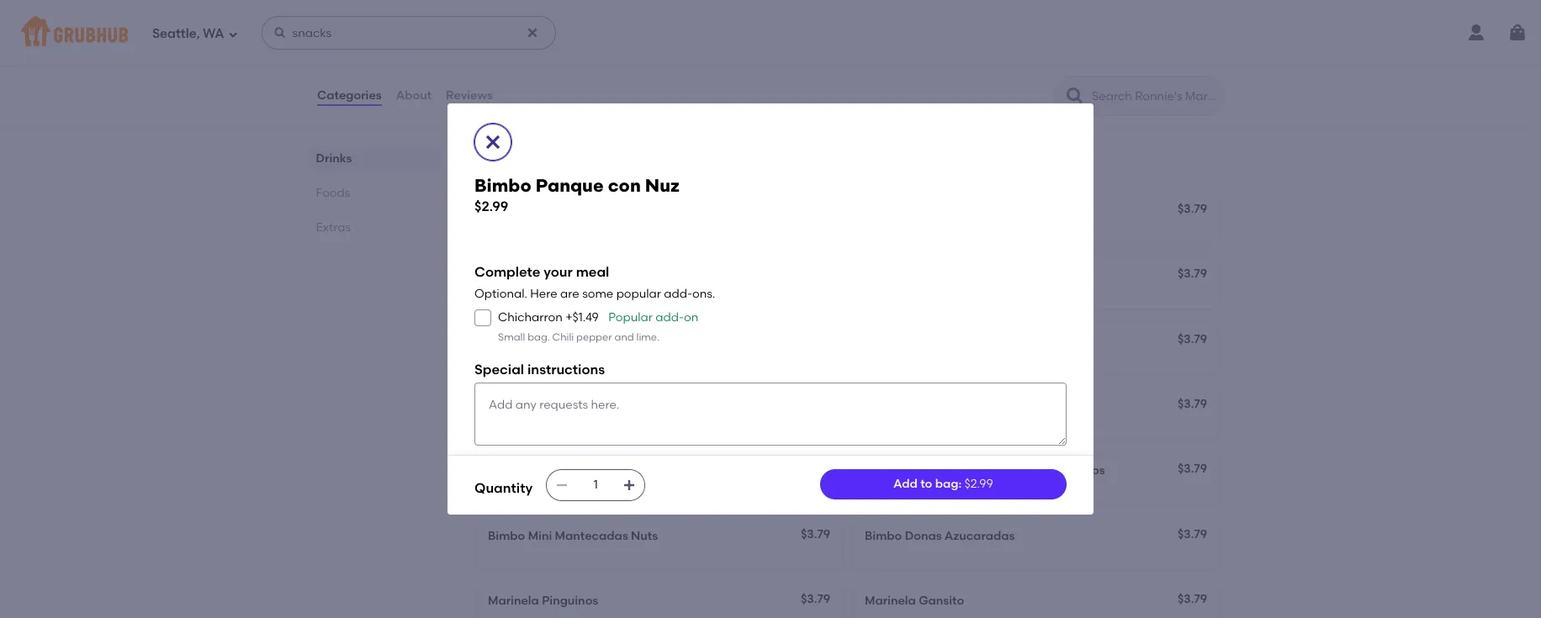 Task type: locate. For each thing, give the bounding box(es) containing it.
1 horizontal spatial 16 oz.
[[865, 85, 895, 99]]

bimbo conchas sabor vainilla
[[488, 269, 663, 283]]

2 oz. from the left
[[879, 85, 895, 99]]

bimbo down quantity
[[488, 529, 525, 543]]

seattle,
[[152, 26, 200, 41]]

1 horizontal spatial marinela
[[865, 594, 916, 608]]

marinela left pinguinos
[[488, 594, 539, 608]]

con up the "meal"
[[576, 204, 597, 218]]

add- inside 'complete your meal optional. here are some popular add-ons.'
[[664, 287, 692, 301]]

1 marinela from the left
[[488, 594, 539, 608]]

marinela left gansito
[[865, 594, 916, 608]]

popular
[[608, 311, 653, 325]]

2 $3.79 button from the top
[[855, 258, 1218, 308]]

oz.
[[502, 85, 518, 99], [879, 85, 895, 99]]

$3.79 button for the bimbo nito button
[[855, 323, 1218, 374]]

mantecadas for bimbo mini mantecadas chocolate chips
[[932, 464, 1005, 478]]

meal
[[576, 265, 609, 281]]

0 horizontal spatial con
[[576, 204, 597, 218]]

conchas
[[528, 269, 580, 283]]

bimbo left donas
[[865, 529, 902, 543]]

0 vertical spatial panque
[[536, 175, 604, 196]]

0 horizontal spatial oz.
[[502, 85, 518, 99]]

1 horizontal spatial nuz
[[645, 175, 680, 196]]

1 horizontal spatial foods
[[475, 153, 528, 174]]

16 oz. for full
[[488, 85, 518, 99]]

add- up on
[[664, 287, 692, 301]]

$3.79 button
[[855, 193, 1218, 243], [855, 258, 1218, 308], [855, 323, 1218, 374], [855, 388, 1218, 439]]

foods tab
[[316, 184, 434, 202]]

add-
[[664, 287, 692, 301], [656, 311, 684, 325]]

2 16 from the left
[[865, 85, 876, 99]]

mini for bimbo mini mantecadas nuts
[[528, 529, 552, 543]]

3 $3.79 button from the top
[[855, 323, 1218, 374]]

search icon image
[[1065, 86, 1085, 106]]

Search Ronnie's Market search field
[[1090, 88, 1219, 104]]

0 horizontal spatial nuz
[[600, 204, 622, 218]]

marinela
[[488, 594, 539, 608], [865, 594, 916, 608]]

$2.99 inside bimbo panque con nuz $2.99
[[475, 198, 508, 214]]

about button
[[395, 66, 433, 126]]

bimbo up the complete
[[488, 204, 525, 218]]

special
[[475, 362, 524, 378]]

azucaradas
[[945, 529, 1015, 543]]

bimbo panque con nuz button
[[478, 193, 841, 243]]

add to bag: $2.99
[[894, 477, 993, 491]]

bimbo donas azucaradas
[[865, 529, 1015, 543]]

nuz
[[645, 175, 680, 196], [600, 204, 622, 218]]

add- up lime.
[[656, 311, 684, 325]]

0 horizontal spatial 16
[[488, 85, 499, 99]]

marinela gansito
[[865, 594, 964, 608]]

svg image
[[273, 26, 287, 40], [228, 29, 238, 39], [478, 313, 488, 323]]

1 16 oz. from the left
[[488, 85, 518, 99]]

mantecadas down input item quantity number field on the left bottom of the page
[[555, 529, 628, 543]]

mini
[[528, 464, 552, 478], [905, 464, 929, 478], [528, 529, 552, 543]]

mini left bag:
[[905, 464, 929, 478]]

small
[[498, 331, 525, 343]]

bimbo for bimbo mini mantecadas nuts
[[488, 529, 525, 543]]

mantecadas
[[555, 464, 628, 478], [932, 464, 1005, 478], [555, 529, 628, 543]]

bimbo up quantity
[[488, 464, 525, 478]]

small bag. chili pepper and lime.
[[498, 331, 660, 343]]

oz. down reign
[[879, 85, 895, 99]]

$3.79
[[1178, 202, 1207, 216], [1178, 267, 1207, 281], [1178, 332, 1207, 346], [1178, 397, 1207, 411], [801, 462, 830, 476], [1178, 462, 1207, 476], [801, 527, 830, 541], [1178, 527, 1207, 541], [801, 592, 830, 606], [1178, 592, 1207, 606]]

bimbo for bimbo panque con nuz
[[488, 204, 525, 218]]

nuz inside bimbo panque con nuz $2.99
[[645, 175, 680, 196]]

svg image
[[1508, 23, 1528, 43], [526, 26, 539, 40], [483, 132, 503, 152], [556, 479, 569, 492], [623, 479, 636, 492]]

16 for reign
[[865, 85, 876, 99]]

16 for full
[[488, 85, 499, 99]]

bimbo down special
[[488, 399, 525, 413]]

reign energy drink
[[865, 61, 974, 75]]

2 marinela from the left
[[865, 594, 916, 608]]

and
[[615, 331, 634, 343]]

chili
[[552, 331, 574, 343]]

nuz for bimbo panque con nuz $2.99
[[645, 175, 680, 196]]

mantecadas for bimbo mini mantecadas
[[555, 464, 628, 478]]

panque
[[536, 175, 604, 196], [528, 204, 573, 218]]

0 horizontal spatial marinela
[[488, 594, 539, 608]]

355 ml. button
[[478, 0, 841, 36]]

4 $3.79 button from the top
[[855, 388, 1218, 439]]

1 16 from the left
[[488, 85, 499, 99]]

mantecadas up bimbo mini mantecadas nuts
[[555, 464, 628, 478]]

0 vertical spatial add-
[[664, 287, 692, 301]]

0 vertical spatial nuz
[[645, 175, 680, 196]]

con
[[608, 175, 641, 196], [576, 204, 597, 218]]

panque up your
[[528, 204, 573, 218]]

0 vertical spatial con
[[608, 175, 641, 196]]

bimbo up optional.
[[488, 269, 525, 283]]

panque inside button
[[528, 204, 573, 218]]

bimbo nito
[[488, 334, 553, 348]]

0 horizontal spatial 16 oz.
[[488, 85, 518, 99]]

panque for bimbo panque con nuz $2.99
[[536, 175, 604, 196]]

1 vertical spatial con
[[576, 204, 597, 218]]

16 oz.
[[488, 85, 518, 99], [865, 85, 895, 99]]

categories button
[[316, 66, 383, 126]]

panque inside bimbo panque con nuz $2.99
[[536, 175, 604, 196]]

foods inside tab
[[316, 186, 351, 200]]

full
[[488, 61, 508, 75]]

panque up bimbo panque con nuz
[[536, 175, 604, 196]]

con inside bimbo panque con nuz $2.99
[[608, 175, 641, 196]]

nuz inside button
[[600, 204, 622, 218]]

1 horizontal spatial oz.
[[879, 85, 895, 99]]

con for bimbo panque con nuz
[[576, 204, 597, 218]]

1 horizontal spatial svg image
[[273, 26, 287, 40]]

bimbo inside button
[[488, 399, 525, 413]]

donas
[[905, 529, 942, 543]]

1 vertical spatial nuz
[[600, 204, 622, 218]]

1 vertical spatial foods
[[316, 186, 351, 200]]

16 oz. for reign
[[865, 85, 895, 99]]

mini down quantity
[[528, 529, 552, 543]]

foods up extras
[[316, 186, 351, 200]]

quantity
[[475, 480, 533, 496]]

foods
[[475, 153, 528, 174], [316, 186, 351, 200]]

bimbo left the 'to'
[[865, 464, 902, 478]]

$2.99
[[801, 59, 830, 74], [1178, 59, 1207, 74], [475, 198, 508, 214], [965, 477, 993, 491]]

bimbo
[[475, 175, 532, 196], [488, 204, 525, 218], [488, 269, 525, 283], [488, 334, 525, 348], [488, 399, 525, 413], [488, 464, 525, 478], [865, 464, 902, 478], [488, 529, 525, 543], [865, 529, 902, 543]]

con inside button
[[576, 204, 597, 218]]

$3.79 button for the bimbo panque con nuz button
[[855, 193, 1218, 243]]

to
[[921, 477, 933, 491]]

bimbo inside bimbo panque con nuz $2.99
[[475, 175, 532, 196]]

$1.49
[[573, 311, 599, 325]]

1 vertical spatial panque
[[528, 204, 573, 218]]

mini for bimbo mini mantecadas chocolate chips
[[905, 464, 929, 478]]

1 $3.79 button from the top
[[855, 193, 1218, 243]]

oz. down full
[[502, 85, 518, 99]]

1 oz. from the left
[[502, 85, 518, 99]]

popular
[[616, 287, 661, 301]]

$2.99 up the complete
[[475, 198, 508, 214]]

1 horizontal spatial 16
[[865, 85, 876, 99]]

bimbo up special
[[488, 334, 525, 348]]

Input item quantity number field
[[577, 470, 614, 501]]

$2.99 left reign
[[801, 59, 830, 74]]

16 oz. down reign
[[865, 85, 895, 99]]

con up bimbo panque con nuz
[[608, 175, 641, 196]]

2 16 oz. from the left
[[865, 85, 895, 99]]

mantecadas right add
[[932, 464, 1005, 478]]

0 vertical spatial foods
[[475, 153, 528, 174]]

1 horizontal spatial con
[[608, 175, 641, 196]]

chips
[[1072, 464, 1105, 478]]

bimbo up bimbo panque con nuz
[[475, 175, 532, 196]]

mini up quantity
[[528, 464, 552, 478]]

foods up bimbo panque con nuz
[[475, 153, 528, 174]]

16 down reign
[[865, 85, 876, 99]]

mini for bimbo mini mantecadas
[[528, 464, 552, 478]]

+
[[566, 311, 573, 325]]

16
[[488, 85, 499, 99], [865, 85, 876, 99]]

vainilla
[[620, 269, 663, 283]]

0 horizontal spatial svg image
[[228, 29, 238, 39]]

16 oz. down full
[[488, 85, 518, 99]]

categories
[[317, 88, 382, 103]]

bag.
[[528, 331, 550, 343]]

nuz for bimbo panque con nuz
[[600, 204, 622, 218]]

$3.79 button for bimbo rebanadas button
[[855, 388, 1218, 439]]

16 down full
[[488, 85, 499, 99]]

throttle
[[511, 61, 556, 75]]

bimbo mini mantecadas nuts
[[488, 529, 658, 543]]

0 horizontal spatial foods
[[316, 186, 351, 200]]

Special instructions text field
[[475, 383, 1067, 446]]



Task type: vqa. For each thing, say whether or not it's contained in the screenshot.
banana, inside BASE: açai, banana, strawberry, blueberry, house-made almond milk TOPPINGS: organic granol
no



Task type: describe. For each thing, give the bounding box(es) containing it.
complete
[[475, 265, 541, 281]]

pepper
[[576, 331, 612, 343]]

main navigation navigation
[[0, 0, 1541, 66]]

wa
[[203, 26, 224, 41]]

extras tab
[[316, 219, 434, 236]]

$2.99 right bag:
[[965, 477, 993, 491]]

oz. for reign
[[879, 85, 895, 99]]

bimbo for bimbo conchas sabor vainilla
[[488, 269, 525, 283]]

sabor
[[583, 269, 617, 283]]

bimbo for bimbo rebanadas
[[488, 399, 525, 413]]

1 vertical spatial add-
[[656, 311, 684, 325]]

ons.
[[692, 287, 715, 301]]

drink
[[943, 61, 974, 75]]

bimbo for bimbo nito
[[488, 334, 525, 348]]

bimbo for bimbo mini mantecadas
[[488, 464, 525, 478]]

chocolate
[[1008, 464, 1069, 478]]

bimbo nito button
[[478, 323, 841, 374]]

some
[[582, 287, 614, 301]]

popular add-on
[[608, 311, 699, 325]]

355 ml.
[[488, 3, 529, 17]]

bimbo for bimbo panque con nuz $2.99
[[475, 175, 532, 196]]

chicharron
[[498, 311, 563, 325]]

nuts
[[631, 529, 658, 543]]

rebanadas
[[528, 399, 595, 413]]

bimbo rebanadas button
[[478, 388, 841, 439]]

bimbo conchas sabor vainilla button
[[478, 258, 841, 308]]

oz. for full
[[502, 85, 518, 99]]

panque for bimbo panque con nuz
[[528, 204, 573, 218]]

gansito
[[919, 594, 964, 608]]

on
[[684, 311, 699, 325]]

energy
[[901, 61, 941, 75]]

complete your meal optional. here are some popular add-ons.
[[475, 265, 715, 301]]

bag:
[[935, 477, 962, 491]]

extras
[[316, 220, 351, 235]]

nito
[[528, 334, 553, 348]]

reign
[[865, 61, 898, 75]]

$3.79 button for bimbo conchas sabor vainilla button
[[855, 258, 1218, 308]]

bimbo panque con nuz $2.99
[[475, 175, 680, 214]]

full throttle
[[488, 61, 556, 75]]

lime.
[[637, 331, 660, 343]]

marinela pinguinos
[[488, 594, 598, 608]]

mantecadas for bimbo mini mantecadas nuts
[[555, 529, 628, 543]]

drinks tab
[[316, 150, 434, 167]]

drinks
[[316, 151, 352, 166]]

optional.
[[475, 287, 528, 301]]

2 horizontal spatial svg image
[[478, 313, 488, 323]]

con for bimbo panque con nuz $2.99
[[608, 175, 641, 196]]

reviews
[[446, 88, 493, 103]]

ml.
[[512, 3, 529, 17]]

reviews button
[[445, 66, 494, 126]]

chicharron + $1.49
[[498, 311, 599, 325]]

bimbo panque con nuz
[[488, 204, 622, 218]]

bimbo for bimbo mini mantecadas chocolate chips
[[865, 464, 902, 478]]

marinela for marinela gansito
[[865, 594, 916, 608]]

355
[[488, 3, 509, 17]]

bimbo for bimbo donas azucaradas
[[865, 529, 902, 543]]

pinguinos
[[542, 594, 598, 608]]

add
[[894, 477, 918, 491]]

bimbo rebanadas
[[488, 399, 595, 413]]

about
[[396, 88, 432, 103]]

seattle, wa
[[152, 26, 224, 41]]

instructions
[[528, 362, 605, 378]]

bimbo mini mantecadas chocolate chips
[[865, 464, 1105, 478]]

are
[[560, 287, 580, 301]]

$2.99 up search ronnie's market search field
[[1178, 59, 1207, 74]]

here
[[530, 287, 558, 301]]

marinela for marinela pinguinos
[[488, 594, 539, 608]]

bimbo mini mantecadas
[[488, 464, 628, 478]]

special instructions
[[475, 362, 605, 378]]

your
[[544, 265, 573, 281]]



